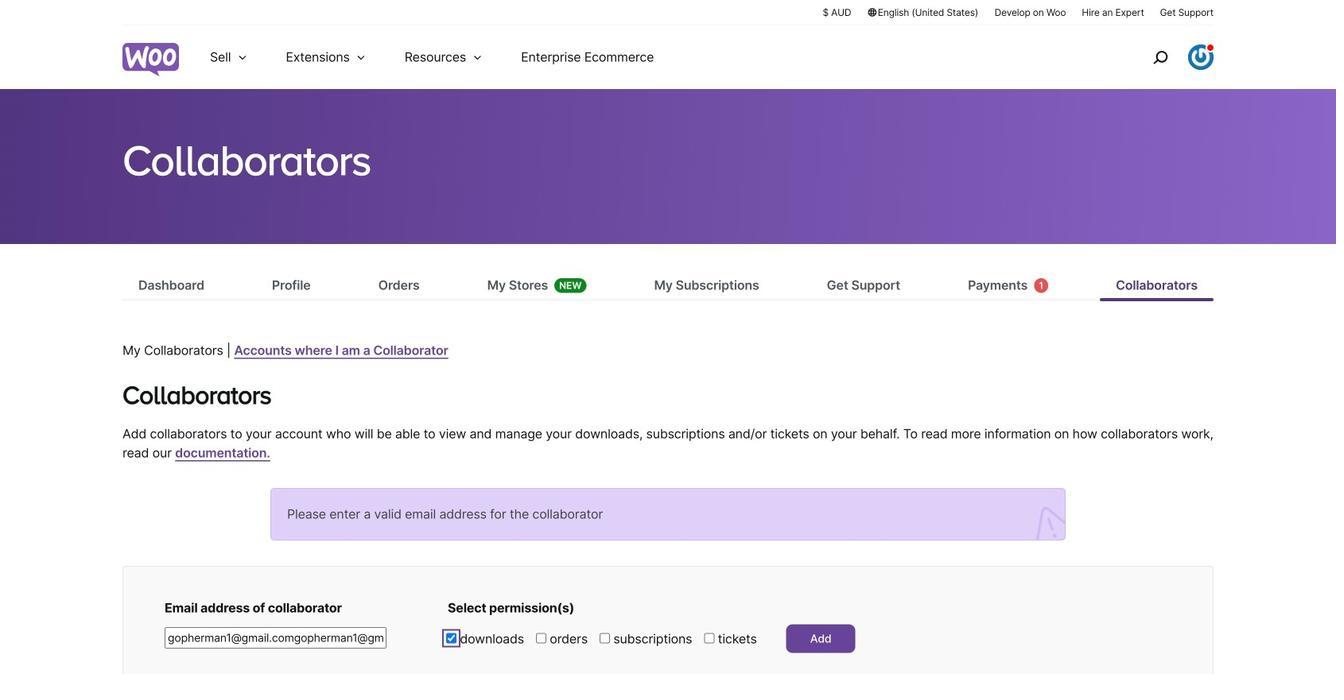 Task type: locate. For each thing, give the bounding box(es) containing it.
search image
[[1148, 45, 1174, 70]]

None checkbox
[[446, 634, 457, 644], [536, 634, 547, 644], [446, 634, 457, 644], [536, 634, 547, 644]]

None checkbox
[[600, 634, 610, 644], [704, 634, 715, 644], [600, 634, 610, 644], [704, 634, 715, 644]]



Task type: describe. For each thing, give the bounding box(es) containing it.
open account menu image
[[1189, 45, 1214, 70]]

service navigation menu element
[[1120, 31, 1214, 83]]



Task type: vqa. For each thing, say whether or not it's contained in the screenshot.
Are
no



